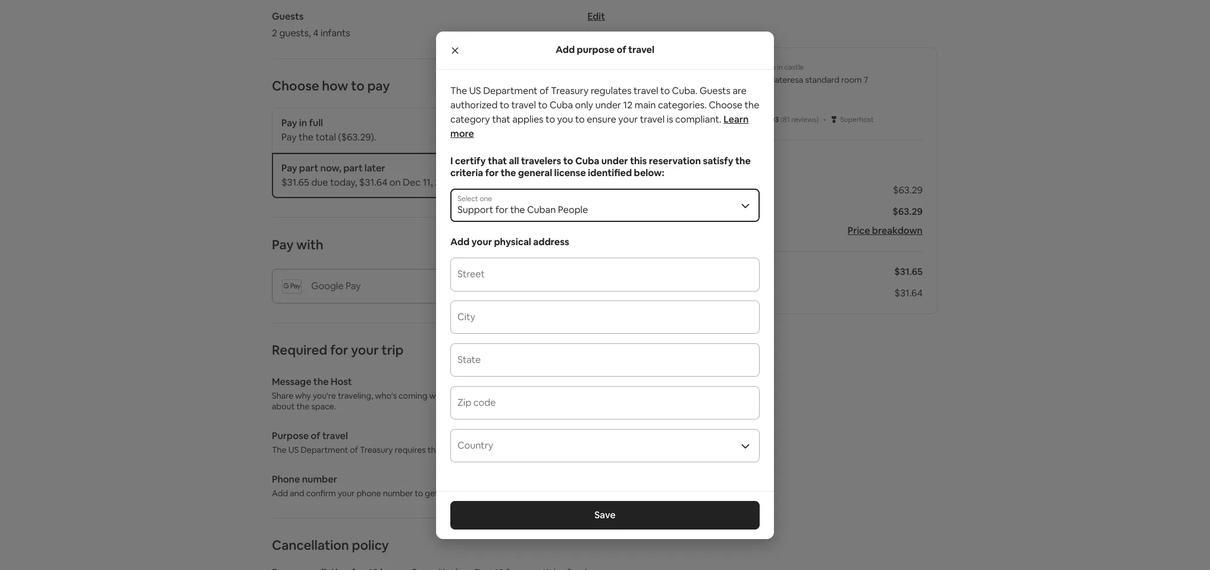 Task type: describe. For each thing, give the bounding box(es) containing it.
authorized
[[450, 98, 498, 111]]

the inside the us department of treasury regulates travel to cuba. guests are authorized to travel to cuba only under 12 main categories. choose the category that applies to you to ensure your travel is compliant.
[[450, 84, 467, 97]]

to down only
[[575, 113, 585, 125]]

add for add your physical address
[[450, 235, 470, 248]]

travel up main
[[634, 84, 658, 97]]

$31.65 inside pay part now, part later $31.65 due today,  $31.64 on dec 11, 2023. no extra fees. more info
[[281, 176, 309, 189]]

travelers.
[[480, 444, 515, 455]]

identified
[[588, 166, 632, 179]]

1 $63.29 from the top
[[893, 184, 923, 196]]

lavillateresa
[[756, 74, 804, 85]]

edit
[[587, 10, 605, 23]]

us inside purpose of travel the us department of treasury requires this info from travelers.
[[288, 444, 299, 455]]

paypal image
[[567, 243, 588, 249]]

traveling,
[[338, 390, 373, 401]]

the right the extra
[[501, 166, 516, 179]]

1 part from the left
[[299, 162, 318, 174]]

save
[[595, 508, 616, 521]]

travel inside purpose of travel the us department of treasury requires this info from travelers.
[[322, 430, 348, 442]]

required for your trip
[[272, 342, 404, 358]]

travelers
[[521, 154, 561, 167]]

travel up the applies
[[511, 98, 536, 111]]

due
[[676, 287, 693, 299]]

4.93
[[765, 115, 779, 124]]

dec inside pay part now, part later $31.65 due today,  $31.64 on dec 11, 2023. no extra fees. more info
[[403, 176, 421, 189]]

choose inside the us department of treasury regulates travel to cuba. guests are authorized to travel to cuba only under 12 main categories. choose the category that applies to you to ensure your travel is compliant.
[[709, 98, 743, 111]]

space.
[[311, 401, 336, 412]]

no
[[461, 176, 473, 189]]

paypal image
[[567, 239, 588, 252]]

($63.29).
[[338, 131, 376, 143]]

fees.
[[500, 176, 521, 189]]

treasury inside the us department of treasury regulates travel to cuba. guests are authorized to travel to cuba only under 12 main categories. choose the category that applies to you to ensure your travel is compliant.
[[551, 84, 589, 97]]

share
[[272, 390, 294, 401]]

your total
[[676, 154, 736, 171]]

purpose of travel the us department of treasury requires this info from travelers.
[[272, 430, 515, 455]]

under inside the us department of treasury regulates travel to cuba. guests are authorized to travel to cuba only under 12 main categories. choose the category that applies to you to ensure your travel is compliant.
[[595, 98, 621, 111]]

of right purpose
[[617, 43, 626, 56]]

cuba inside the us department of treasury regulates travel to cuba. guests are authorized to travel to cuba only under 12 main categories. choose the category that applies to you to ensure your travel is compliant.
[[550, 98, 573, 111]]

message
[[272, 375, 311, 388]]

american express card image
[[494, 243, 516, 249]]

pay for part
[[281, 162, 297, 174]]

in for pay
[[299, 117, 307, 129]]

pay in full pay the total ($63.29).
[[281, 117, 376, 143]]

reservation
[[649, 154, 701, 167]]

american express card image
[[494, 239, 516, 252]]

get
[[425, 488, 438, 499]]

to inside "i certify that all travelers to cuba under this reservation satisfy the criteria for the general license identified below:"
[[563, 154, 573, 167]]

12
[[623, 98, 633, 111]]

2023.
[[435, 176, 459, 189]]

guests inside the us department of treasury regulates travel to cuba. guests are authorized to travel to cuba only under 12 main categories. choose the category that applies to you to ensure your travel is compliant.
[[700, 84, 731, 97]]

the us department of treasury regulates travel to cuba. guests are authorized to travel to cuba only under 12 main categories. choose the category that applies to you to ensure your travel is compliant.
[[450, 84, 759, 125]]

reviews
[[792, 115, 817, 124]]

and inside 'message the host share why you're traveling, who's coming with you, and what you love about the space.'
[[465, 390, 480, 401]]

add inside 'phone number add and confirm your phone number to get trip updates.'
[[272, 488, 288, 499]]

castle
[[784, 62, 804, 72]]

4
[[313, 27, 319, 39]]

category
[[450, 113, 490, 125]]

travel right purpose
[[628, 43, 655, 56]]

department inside the us department of treasury regulates travel to cuba. guests are authorized to travel to cuba only under 12 main categories. choose the category that applies to you to ensure your travel is compliant.
[[483, 84, 538, 97]]

below:
[[634, 166, 665, 179]]

save button
[[450, 501, 760, 529]]

info inside purpose of travel the us department of treasury requires this info from travelers.
[[443, 444, 458, 455]]

how
[[322, 77, 348, 94]]

you inside the us department of treasury regulates travel to cuba. guests are authorized to travel to cuba only under 12 main categories. choose the category that applies to you to ensure your travel is compliant.
[[557, 113, 573, 125]]

host
[[331, 375, 352, 388]]

1 vertical spatial dec
[[695, 287, 713, 299]]

1 night
[[676, 184, 704, 196]]

criteria
[[450, 166, 483, 179]]

add for add purpose of travel
[[556, 43, 575, 56]]

required
[[272, 342, 327, 358]]

updates.
[[455, 488, 489, 499]]

are
[[733, 84, 747, 97]]

who's
[[375, 390, 397, 401]]

price breakdown
[[848, 224, 923, 237]]

general
[[518, 166, 552, 179]]

requires
[[395, 444, 426, 455]]

more
[[523, 176, 546, 189]]

your inside the us department of treasury regulates travel to cuba. guests are authorized to travel to cuba only under 12 main categories. choose the category that applies to you to ensure your travel is compliant.
[[618, 113, 638, 125]]

infants
[[321, 27, 350, 39]]

cuba.
[[672, 84, 698, 97]]

pay
[[367, 77, 390, 94]]

ensure
[[587, 113, 616, 125]]

total inside pay in full pay the total ($63.29).
[[316, 131, 336, 143]]

physical
[[494, 235, 531, 248]]

$31.64 inside pay part now, part later $31.65 due today,  $31.64 on dec 11, 2023. no extra fees. more info
[[359, 176, 388, 189]]

full
[[309, 117, 323, 129]]

pay with
[[272, 236, 324, 253]]

compliant.
[[675, 113, 722, 125]]

1 horizontal spatial $31.64
[[895, 287, 923, 299]]

license
[[554, 166, 586, 179]]

today,
[[330, 176, 357, 189]]

2 part from the left
[[343, 162, 363, 174]]

applies
[[513, 113, 544, 125]]

phone number add and confirm your phone number to get trip updates.
[[272, 473, 489, 499]]

of up 'phone number add and confirm your phone number to get trip updates.'
[[350, 444, 358, 455]]

purpose
[[577, 43, 615, 56]]

this inside "i certify that all travelers to cuba under this reservation satisfy the criteria for the general license identified below:"
[[630, 154, 647, 167]]

under inside "i certify that all travelers to cuba under this reservation satisfy the criteria for the general license identified below:"
[[601, 154, 628, 167]]

to left cuba.
[[661, 84, 670, 97]]

7
[[864, 74, 868, 85]]

superhost
[[840, 115, 874, 124]]

now,
[[320, 162, 341, 174]]

this inside purpose of travel the us department of treasury requires this info from travelers.
[[428, 444, 442, 455]]

add purpose of travel
[[556, 43, 655, 56]]

to right authorized at the left top of page
[[500, 98, 509, 111]]

why
[[295, 390, 311, 401]]

satisfy
[[703, 154, 733, 167]]

to right the applies
[[546, 113, 555, 125]]

categories.
[[658, 98, 707, 111]]

pay for with
[[272, 236, 294, 253]]

mastercard image
[[519, 239, 528, 252]]

due
[[311, 176, 328, 189]]

due dec 11, 2023
[[676, 287, 749, 299]]

later
[[365, 162, 385, 174]]

choose how to pay
[[272, 77, 390, 94]]

0 vertical spatial number
[[302, 473, 337, 486]]

1 vertical spatial 11,
[[715, 287, 725, 299]]

and inside 'phone number add and confirm your phone number to get trip updates.'
[[290, 488, 304, 499]]

room
[[841, 74, 862, 85]]

of right purpose in the bottom left of the page
[[311, 430, 320, 442]]

in for room
[[777, 62, 783, 72]]

81
[[783, 115, 790, 124]]

11, inside pay part now, part later $31.65 due today,  $31.64 on dec 11, 2023. no extra fees. more info
[[423, 176, 433, 189]]

1 visa card image from the top
[[473, 239, 490, 252]]

message the host share why you're traveling, who's coming with you, and what you love about the space.
[[272, 375, 536, 412]]



Task type: locate. For each thing, give the bounding box(es) containing it.
learn more
[[450, 113, 749, 140]]

1 horizontal spatial total
[[706, 154, 736, 171]]

i
[[450, 154, 453, 167]]

from
[[460, 444, 478, 455]]

purpose of travel dialog
[[436, 31, 774, 539]]

$63.29
[[893, 184, 923, 196], [893, 205, 923, 218]]

0 horizontal spatial total
[[316, 131, 336, 143]]

2
[[272, 27, 277, 39]]

to
[[351, 77, 365, 94], [661, 84, 670, 97], [500, 98, 509, 111], [538, 98, 548, 111], [546, 113, 555, 125], [575, 113, 585, 125], [563, 154, 573, 167], [415, 488, 423, 499]]

2 visa card image from the top
[[473, 243, 490, 249]]

1 vertical spatial us
[[288, 444, 299, 455]]

1 vertical spatial choose
[[709, 98, 743, 111]]

in inside room in castle lavillateresa standard room 7
[[777, 62, 783, 72]]

0 vertical spatial that
[[492, 113, 510, 125]]

0 horizontal spatial 11,
[[423, 176, 433, 189]]

info right more
[[548, 176, 566, 189]]

cuba
[[550, 98, 573, 111], [575, 154, 599, 167]]

guests left are
[[700, 84, 731, 97]]

that
[[492, 113, 510, 125], [488, 154, 507, 167]]

you left love
[[503, 390, 517, 401]]

1 vertical spatial for
[[330, 342, 348, 358]]

that inside "i certify that all travelers to cuba under this reservation satisfy the criteria for the general license identified below:"
[[488, 154, 507, 167]]

1 horizontal spatial 11,
[[715, 287, 725, 299]]

night
[[682, 184, 704, 196]]

0 vertical spatial under
[[595, 98, 621, 111]]

1 discover card image from the top
[[532, 239, 564, 252]]

1 horizontal spatial dec
[[695, 287, 713, 299]]

department inside purpose of travel the us department of treasury requires this info from travelers.
[[301, 444, 348, 455]]

this left reservation
[[630, 154, 647, 167]]

0 vertical spatial 11,
[[423, 176, 433, 189]]

the up you're
[[313, 375, 329, 388]]

price breakdown button
[[848, 224, 923, 237]]

phone
[[272, 473, 300, 486]]

0 horizontal spatial this
[[428, 444, 442, 455]]

1 vertical spatial you
[[503, 390, 517, 401]]

price
[[848, 224, 870, 237]]

total down full
[[316, 131, 336, 143]]

pay part now, part later $31.65 due today,  $31.64 on dec 11, 2023. no extra fees. more info
[[281, 162, 566, 189]]

to left get
[[415, 488, 423, 499]]

the down are
[[745, 98, 759, 111]]

0 horizontal spatial department
[[301, 444, 348, 455]]

1 horizontal spatial for
[[485, 166, 499, 179]]

under
[[595, 98, 621, 111], [601, 154, 628, 167]]

learn more link
[[450, 113, 749, 140]]

treasury left the requires
[[360, 444, 393, 455]]

is
[[667, 113, 673, 125]]

your
[[676, 154, 704, 171]]

1 horizontal spatial treasury
[[551, 84, 589, 97]]

1 vertical spatial number
[[383, 488, 413, 499]]

1 horizontal spatial and
[[465, 390, 480, 401]]

total right "your"
[[706, 154, 736, 171]]

part up today,
[[343, 162, 363, 174]]

1 horizontal spatial the
[[450, 84, 467, 97]]

the
[[745, 98, 759, 111], [299, 131, 314, 143], [735, 154, 751, 167], [501, 166, 516, 179], [313, 375, 329, 388], [297, 401, 309, 412]]

0 vertical spatial the
[[450, 84, 467, 97]]

travel down main
[[640, 113, 665, 125]]

you left ensure
[[557, 113, 573, 125]]

1 horizontal spatial department
[[483, 84, 538, 97]]

your up host
[[351, 342, 379, 358]]

0 horizontal spatial you
[[503, 390, 517, 401]]

cuba inside "i certify that all travelers to cuba under this reservation satisfy the criteria for the general license identified below:"
[[575, 154, 599, 167]]

add inside add button
[[579, 377, 596, 387]]

add
[[556, 43, 575, 56], [450, 235, 470, 248], [579, 377, 596, 387], [272, 488, 288, 499]]

number right phone
[[383, 488, 413, 499]]

to inside 'phone number add and confirm your phone number to get trip updates.'
[[415, 488, 423, 499]]

more
[[450, 127, 474, 140]]

to right travelers
[[563, 154, 573, 167]]

(
[[781, 115, 783, 124]]

0 horizontal spatial $31.65
[[281, 176, 309, 189]]

of
[[617, 43, 626, 56], [540, 84, 549, 97], [311, 430, 320, 442], [350, 444, 358, 455]]

1 horizontal spatial you
[[557, 113, 573, 125]]

1 vertical spatial under
[[601, 154, 628, 167]]

purpose
[[272, 430, 309, 442]]

1 vertical spatial and
[[290, 488, 304, 499]]

the right satisfy
[[735, 154, 751, 167]]

0 vertical spatial choose
[[272, 77, 319, 94]]

choose left the how
[[272, 77, 319, 94]]

1 horizontal spatial with
[[429, 390, 446, 401]]

the up authorized at the left top of page
[[450, 84, 467, 97]]

0 vertical spatial treasury
[[551, 84, 589, 97]]

1 horizontal spatial choose
[[709, 98, 743, 111]]

your down '12'
[[618, 113, 638, 125]]

2 $63.29 from the top
[[893, 205, 923, 218]]

0 horizontal spatial $31.64
[[359, 176, 388, 189]]

you,
[[448, 390, 464, 401]]

0 vertical spatial with
[[296, 236, 324, 253]]

0 vertical spatial cuba
[[550, 98, 573, 111]]

that left all
[[488, 154, 507, 167]]

the inside purpose of travel the us department of treasury requires this info from travelers.
[[272, 444, 287, 455]]

info
[[548, 176, 566, 189], [443, 444, 458, 455]]

department up the applies
[[483, 84, 538, 97]]

of inside the us department of treasury regulates travel to cuba. guests are authorized to travel to cuba only under 12 main categories. choose the category that applies to you to ensure your travel is compliant.
[[540, 84, 549, 97]]

1 vertical spatial treasury
[[360, 444, 393, 455]]

dec right on
[[403, 176, 421, 189]]

1 horizontal spatial $31.65
[[894, 265, 923, 278]]

None text field
[[458, 273, 753, 285], [458, 401, 753, 413], [458, 273, 753, 285], [458, 401, 753, 413]]

that left the applies
[[492, 113, 510, 125]]

1 vertical spatial info
[[443, 444, 458, 455]]

pay inside pay part now, part later $31.65 due today,  $31.64 on dec 11, 2023. no extra fees. more info
[[281, 162, 297, 174]]

0 vertical spatial you
[[557, 113, 573, 125]]

discover card image right mastercard image
[[532, 239, 564, 252]]

0 horizontal spatial number
[[302, 473, 337, 486]]

extra
[[475, 176, 498, 189]]

edit button
[[587, 10, 605, 23]]

1 vertical spatial the
[[272, 444, 287, 455]]

and right "you,"
[[465, 390, 480, 401]]

0 horizontal spatial choose
[[272, 77, 319, 94]]

policy
[[352, 537, 389, 553]]

on
[[390, 176, 401, 189]]

1 vertical spatial $63.29
[[893, 205, 923, 218]]

None radio
[[583, 117, 596, 130]]

0 vertical spatial us
[[469, 84, 481, 97]]

0 vertical spatial $31.64
[[359, 176, 388, 189]]

0 horizontal spatial part
[[299, 162, 318, 174]]

number
[[302, 473, 337, 486], [383, 488, 413, 499]]

in inside pay in full pay the total ($63.29).
[[299, 117, 307, 129]]

1 vertical spatial in
[[299, 117, 307, 129]]

0 vertical spatial in
[[777, 62, 783, 72]]

1 vertical spatial this
[[428, 444, 442, 455]]

0 horizontal spatial dec
[[403, 176, 421, 189]]

you inside 'message the host share why you're traveling, who's coming with you, and what you love about the space.'
[[503, 390, 517, 401]]

visa card image
[[473, 239, 490, 252], [473, 243, 490, 249]]

your left phone
[[338, 488, 355, 499]]

learn
[[724, 113, 749, 125]]

standard
[[805, 74, 840, 85]]

under left the below:
[[601, 154, 628, 167]]

coming
[[399, 390, 427, 401]]

0 vertical spatial trip
[[382, 342, 404, 358]]

regulates
[[591, 84, 632, 97]]

department down purpose in the bottom left of the page
[[301, 444, 348, 455]]

you're
[[313, 390, 336, 401]]

only
[[575, 98, 593, 111]]

info inside pay part now, part later $31.65 due today,  $31.64 on dec 11, 2023. no extra fees. more info
[[548, 176, 566, 189]]

the right about
[[297, 401, 309, 412]]

•
[[824, 113, 826, 126]]

with inside 'message the host share why you're traveling, who's coming with you, and what you love about the space.'
[[429, 390, 446, 401]]

1 vertical spatial that
[[488, 154, 507, 167]]

for up host
[[330, 342, 348, 358]]

0 vertical spatial for
[[485, 166, 499, 179]]

0 horizontal spatial trip
[[382, 342, 404, 358]]

your inside 'phone number add and confirm your phone number to get trip updates.'
[[338, 488, 355, 499]]

$31.64
[[359, 176, 388, 189], [895, 287, 923, 299]]

dec right due
[[695, 287, 713, 299]]

treasury
[[551, 84, 589, 97], [360, 444, 393, 455]]

0 horizontal spatial and
[[290, 488, 304, 499]]

this
[[630, 154, 647, 167], [428, 444, 442, 455]]

us
[[469, 84, 481, 97], [288, 444, 299, 455]]

1 horizontal spatial number
[[383, 488, 413, 499]]

1 horizontal spatial trip
[[440, 488, 454, 499]]

treasury up only
[[551, 84, 589, 97]]

part up due
[[299, 162, 318, 174]]

0 horizontal spatial info
[[443, 444, 458, 455]]

1 vertical spatial department
[[301, 444, 348, 455]]

0 vertical spatial total
[[316, 131, 336, 143]]

1 horizontal spatial us
[[469, 84, 481, 97]]

and down phone
[[290, 488, 304, 499]]

0 vertical spatial info
[[548, 176, 566, 189]]

0 vertical spatial guests
[[272, 10, 304, 23]]

main
[[635, 98, 656, 111]]

travel
[[628, 43, 655, 56], [634, 84, 658, 97], [511, 98, 536, 111], [640, 113, 665, 125], [322, 430, 348, 442]]

1 vertical spatial $31.65
[[894, 265, 923, 278]]

to up the applies
[[538, 98, 548, 111]]

discover card image
[[532, 239, 564, 252], [532, 243, 564, 249]]

address
[[533, 235, 569, 248]]

2023
[[728, 287, 749, 299]]

department
[[483, 84, 538, 97], [301, 444, 348, 455]]

add for add
[[579, 377, 596, 387]]

None radio
[[583, 162, 596, 176]]

0 vertical spatial $63.29
[[893, 184, 923, 196]]

0 horizontal spatial in
[[299, 117, 307, 129]]

in up "lavillateresa"
[[777, 62, 783, 72]]

1 vertical spatial total
[[706, 154, 736, 171]]

for
[[485, 166, 499, 179], [330, 342, 348, 358]]

choose up learn
[[709, 98, 743, 111]]

in left full
[[299, 117, 307, 129]]

add your physical address
[[450, 235, 569, 248]]

for left 'fees.'
[[485, 166, 499, 179]]

pay for in
[[281, 117, 297, 129]]

with
[[296, 236, 324, 253], [429, 390, 446, 401]]

11, left 2023.
[[423, 176, 433, 189]]

$31.65 down breakdown in the right of the page
[[894, 265, 923, 278]]

the down full
[[299, 131, 314, 143]]

us up authorized at the left top of page
[[469, 84, 481, 97]]

mastercard image
[[519, 243, 528, 249]]

1 horizontal spatial part
[[343, 162, 363, 174]]

us inside the us department of treasury regulates travel to cuba. guests are authorized to travel to cuba only under 12 main categories. choose the category that applies to you to ensure your travel is compliant.
[[469, 84, 481, 97]]

travel down space.
[[322, 430, 348, 442]]

trip right get
[[440, 488, 454, 499]]

confirm
[[306, 488, 336, 499]]

treasury inside purpose of travel the us department of treasury requires this info from travelers.
[[360, 444, 393, 455]]

guests,
[[279, 27, 311, 39]]

0 horizontal spatial the
[[272, 444, 287, 455]]

to left the pay
[[351, 77, 365, 94]]

None text field
[[458, 316, 753, 328], [458, 358, 753, 370], [458, 316, 753, 328], [458, 358, 753, 370]]

your left american express card image
[[472, 235, 492, 248]]

cuba down learn more
[[575, 154, 599, 167]]

trip up 'message the host share why you're traveling, who's coming with you, and what you love about the space.'
[[382, 342, 404, 358]]

0 vertical spatial and
[[465, 390, 480, 401]]

cancellation policy
[[272, 537, 389, 553]]

for inside "i certify that all travelers to cuba under this reservation satisfy the criteria for the general license identified below:"
[[485, 166, 499, 179]]

1 horizontal spatial cuba
[[575, 154, 599, 167]]

room
[[756, 62, 776, 72]]

2 discover card image from the top
[[532, 243, 564, 249]]

info left the from
[[443, 444, 458, 455]]

in
[[777, 62, 783, 72], [299, 117, 307, 129]]

0 vertical spatial this
[[630, 154, 647, 167]]

$31.65 left due
[[281, 176, 309, 189]]

love
[[518, 390, 534, 401]]

guests up guests,
[[272, 10, 304, 23]]

0 horizontal spatial guests
[[272, 10, 304, 23]]

1 horizontal spatial info
[[548, 176, 566, 189]]

the inside pay in full pay the total ($63.29).
[[299, 131, 314, 143]]

visa card image left american express card icon
[[473, 243, 490, 249]]

the inside the us department of treasury regulates travel to cuba. guests are authorized to travel to cuba only under 12 main categories. choose the category that applies to you to ensure your travel is compliant.
[[745, 98, 759, 111]]

1 vertical spatial trip
[[440, 488, 454, 499]]

all
[[509, 154, 519, 167]]

1 vertical spatial with
[[429, 390, 446, 401]]

1 vertical spatial $31.64
[[895, 287, 923, 299]]

1
[[676, 184, 679, 196]]

guests inside the 'guests 2 guests, 4 infants'
[[272, 10, 304, 23]]

guests 2 guests, 4 infants
[[272, 10, 350, 39]]

more info button
[[523, 176, 566, 189]]

1 vertical spatial guests
[[700, 84, 731, 97]]

number up 'confirm'
[[302, 473, 337, 486]]

0 vertical spatial $31.65
[[281, 176, 309, 189]]

us down purpose in the bottom left of the page
[[288, 444, 299, 455]]

1 horizontal spatial guests
[[700, 84, 731, 97]]

cancellation
[[272, 537, 349, 553]]

0 horizontal spatial treasury
[[360, 444, 393, 455]]

1 horizontal spatial this
[[630, 154, 647, 167]]

11, left 2023
[[715, 287, 725, 299]]

of up the applies
[[540, 84, 549, 97]]

i certify that all travelers to cuba under this reservation satisfy the criteria for the general license identified below:
[[450, 154, 751, 179]]

visa card image left american express card image
[[473, 239, 490, 252]]

0 horizontal spatial us
[[288, 444, 299, 455]]

0 horizontal spatial with
[[296, 236, 324, 253]]

0 horizontal spatial cuba
[[550, 98, 573, 111]]

0 vertical spatial department
[[483, 84, 538, 97]]

cuba left only
[[550, 98, 573, 111]]

that inside the us department of treasury regulates travel to cuba. guests are authorized to travel to cuba only under 12 main categories. choose the category that applies to you to ensure your travel is compliant.
[[492, 113, 510, 125]]

you
[[557, 113, 573, 125], [503, 390, 517, 401]]

0 vertical spatial dec
[[403, 176, 421, 189]]

the down purpose in the bottom left of the page
[[272, 444, 287, 455]]

0 horizontal spatial for
[[330, 342, 348, 358]]

breakdown
[[872, 224, 923, 237]]

1 vertical spatial cuba
[[575, 154, 599, 167]]

under down regulates
[[595, 98, 621, 111]]

discover card image right mastercard icon
[[532, 243, 564, 249]]

pay
[[281, 117, 297, 129], [281, 131, 297, 143], [281, 162, 297, 174], [272, 236, 294, 253]]

1 horizontal spatial in
[[777, 62, 783, 72]]

this right the requires
[[428, 444, 442, 455]]

trip inside 'phone number add and confirm your phone number to get trip updates.'
[[440, 488, 454, 499]]



Task type: vqa. For each thing, say whether or not it's contained in the screenshot.
the rightmost Treasury
yes



